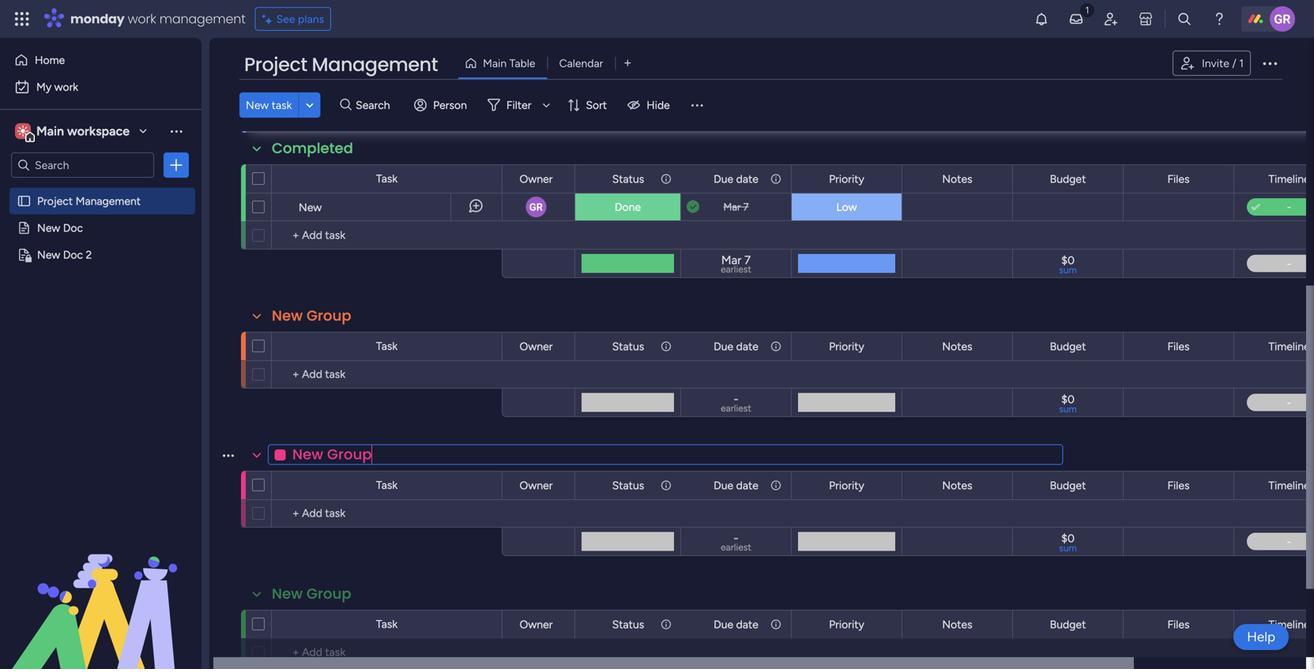 Task type: locate. For each thing, give the bounding box(es) containing it.
4 status field from the top
[[609, 477, 649, 495]]

sum for + add task text box related to $0
[[1060, 543, 1077, 554]]

1 notes from the top
[[943, 172, 973, 186]]

1 horizontal spatial management
[[312, 51, 438, 78]]

3 status from the top
[[612, 340, 645, 353]]

1 vertical spatial earliest
[[721, 403, 752, 414]]

project inside project management field
[[244, 51, 307, 78]]

due
[[714, 172, 734, 186], [714, 340, 734, 353], [714, 479, 734, 493]]

public board image for project management
[[17, 194, 32, 209]]

3 due from the top
[[714, 479, 734, 493]]

arrow down image
[[537, 96, 556, 115]]

2 + add task text field from the top
[[280, 504, 495, 523]]

3 timeline from the top
[[1269, 340, 1311, 353]]

main inside main table button
[[483, 57, 507, 70]]

1 vertical spatial 7
[[745, 253, 751, 267]]

1 $0 from the top
[[1062, 254, 1075, 267]]

files
[[1168, 172, 1190, 186], [1168, 340, 1190, 353], [1168, 479, 1190, 493]]

notes
[[943, 172, 973, 186], [943, 340, 973, 353], [943, 479, 973, 493]]

v2 search image
[[340, 96, 352, 114]]

management down the search in workspace field
[[76, 194, 141, 208]]

home
[[35, 53, 65, 67]]

main left table
[[483, 57, 507, 70]]

$0 sum for + add task text box related to $0
[[1060, 532, 1077, 554]]

0 vertical spatial priority field
[[825, 170, 869, 188]]

2 vertical spatial due
[[714, 479, 734, 493]]

1 vertical spatial $0 sum
[[1060, 393, 1077, 415]]

1 horizontal spatial project management
[[244, 51, 438, 78]]

doc
[[63, 221, 83, 235], [63, 248, 83, 262]]

-
[[734, 392, 739, 407], [734, 531, 739, 546]]

notes for third notes "field" from the bottom of the page
[[943, 172, 973, 186]]

7 down mar 7
[[745, 253, 751, 267]]

task for to-do
[[376, 112, 398, 125]]

doc left the 2
[[63, 248, 83, 262]]

1 vertical spatial new group
[[272, 584, 352, 604]]

workspace
[[67, 124, 130, 139]]

0 vertical spatial new group field
[[268, 306, 356, 327]]

0 vertical spatial management
[[312, 51, 438, 78]]

dapulse checkmark sign image
[[1252, 198, 1261, 217]]

table
[[510, 57, 536, 70]]

2 vertical spatial budget
[[1050, 479, 1087, 493]]

1 vertical spatial date
[[737, 340, 759, 353]]

mar inside mar 7 earliest
[[722, 253, 742, 267]]

main workspace
[[36, 124, 130, 139]]

0 horizontal spatial main
[[36, 124, 64, 139]]

0 vertical spatial budget
[[1050, 172, 1087, 186]]

0 vertical spatial $0 sum
[[1060, 254, 1077, 276]]

1 files from the top
[[1168, 172, 1190, 186]]

0 vertical spatial sum
[[1060, 264, 1077, 276]]

budget
[[1050, 172, 1087, 186], [1050, 340, 1087, 353], [1050, 479, 1087, 493]]

Due date field
[[710, 170, 763, 188], [710, 338, 763, 355], [710, 477, 763, 495]]

management
[[312, 51, 438, 78], [76, 194, 141, 208]]

column information image
[[660, 112, 673, 125], [660, 173, 673, 185], [770, 173, 783, 185], [660, 340, 673, 353], [770, 340, 783, 353]]

2 priority from the top
[[829, 340, 865, 353]]

1 vertical spatial management
[[76, 194, 141, 208]]

2 task from the top
[[376, 172, 398, 185]]

1 vertical spatial notes field
[[939, 338, 977, 355]]

project up to-
[[244, 51, 307, 78]]

main for main table
[[483, 57, 507, 70]]

1 budget from the top
[[1050, 172, 1087, 186]]

timeline
[[1269, 111, 1311, 125], [1269, 172, 1311, 186], [1269, 340, 1311, 353], [1269, 479, 1311, 493]]

mar for mar 7 earliest
[[722, 253, 742, 267]]

0 vertical spatial doc
[[63, 221, 83, 235]]

3 task from the top
[[376, 340, 398, 353]]

1 vertical spatial mar
[[722, 253, 742, 267]]

1 vertical spatial project management
[[37, 194, 141, 208]]

see plans
[[276, 12, 324, 26]]

help button
[[1234, 625, 1289, 651]]

3 due date from the top
[[714, 479, 759, 493]]

mar down mar 7
[[722, 253, 742, 267]]

$0
[[1062, 254, 1075, 267], [1062, 393, 1075, 406], [1062, 532, 1075, 546]]

Priority field
[[825, 170, 869, 188], [825, 338, 869, 355], [825, 477, 869, 495]]

1 vertical spatial doc
[[63, 248, 83, 262]]

2 new group from the top
[[272, 584, 352, 604]]

project management inside project management field
[[244, 51, 438, 78]]

1 status from the top
[[612, 111, 645, 125]]

2 vertical spatial earliest
[[721, 542, 752, 553]]

0 vertical spatial notes field
[[939, 170, 977, 188]]

1 vertical spatial due date
[[714, 340, 759, 353]]

1 vertical spatial group
[[307, 584, 352, 604]]

2 date from the top
[[737, 340, 759, 353]]

Owner field
[[516, 109, 557, 127], [516, 170, 557, 188], [516, 338, 557, 355], [516, 477, 557, 495]]

2 public board image from the top
[[17, 221, 32, 236]]

main inside workspace selection element
[[36, 124, 64, 139]]

1 owner from the top
[[520, 111, 553, 125]]

1 sum from the top
[[1060, 264, 1077, 276]]

1 task from the top
[[376, 112, 398, 125]]

owner for 4th owner "field" from the top of the page
[[520, 479, 553, 493]]

- earliest
[[721, 392, 752, 414], [721, 531, 752, 553]]

1 vertical spatial due date field
[[710, 338, 763, 355]]

2 vertical spatial notes field
[[939, 477, 977, 495]]

work right monday at left top
[[128, 10, 156, 28]]

Status field
[[609, 109, 649, 127], [609, 170, 649, 188], [609, 338, 649, 355], [609, 477, 649, 495]]

see
[[276, 12, 295, 26]]

due date for notes
[[714, 479, 759, 493]]

0 vertical spatial new group
[[272, 306, 352, 326]]

1 doc from the top
[[63, 221, 83, 235]]

3 sum from the top
[[1060, 543, 1077, 554]]

0 vertical spatial public board image
[[17, 194, 32, 209]]

0 vertical spatial budget field
[[1046, 170, 1091, 188]]

due date
[[714, 172, 759, 186], [714, 340, 759, 353], [714, 479, 759, 493]]

new group
[[272, 306, 352, 326], [272, 584, 352, 604]]

1 vertical spatial $0
[[1062, 393, 1075, 406]]

0 vertical spatial -
[[734, 392, 739, 407]]

workspace image
[[15, 123, 31, 140], [17, 123, 28, 140]]

main
[[483, 57, 507, 70], [36, 124, 64, 139]]

new doc
[[37, 221, 83, 235]]

0 vertical spatial project management
[[244, 51, 438, 78]]

person button
[[408, 93, 477, 118]]

2 budget from the top
[[1050, 340, 1087, 353]]

management up search field
[[312, 51, 438, 78]]

1 notes field from the top
[[939, 170, 977, 188]]

1 vertical spatial + add task text field
[[280, 504, 495, 523]]

1 public board image from the top
[[17, 194, 32, 209]]

2 doc from the top
[[63, 248, 83, 262]]

doc up new doc 2
[[63, 221, 83, 235]]

7 for mar 7
[[744, 201, 749, 213]]

3 budget from the top
[[1050, 479, 1087, 493]]

1 horizontal spatial main
[[483, 57, 507, 70]]

1 vertical spatial new group field
[[268, 584, 356, 605]]

1 vertical spatial files
[[1168, 340, 1190, 353]]

Timeline field
[[1265, 109, 1315, 127], [1265, 170, 1315, 188], [1265, 338, 1315, 355], [1265, 477, 1315, 495]]

1 - from the top
[[734, 392, 739, 407]]

1 image
[[1081, 1, 1095, 19]]

+ Add task text field
[[280, 226, 495, 245]]

0 vertical spatial main
[[483, 57, 507, 70]]

notes for second notes "field" from the top
[[943, 340, 973, 353]]

1 $0 sum from the top
[[1060, 254, 1077, 276]]

0 vertical spatial - earliest
[[721, 392, 752, 414]]

to-do
[[272, 78, 317, 98]]

hide button
[[622, 93, 680, 118]]

3 status field from the top
[[609, 338, 649, 355]]

0 vertical spatial due date
[[714, 172, 759, 186]]

3 owner from the top
[[520, 340, 553, 353]]

angle down image
[[306, 99, 314, 111]]

home option
[[9, 47, 192, 73]]

4 owner from the top
[[520, 479, 553, 493]]

1 vertical spatial sum
[[1060, 404, 1077, 415]]

3 due date field from the top
[[710, 477, 763, 495]]

public board image
[[17, 194, 32, 209], [17, 221, 32, 236]]

$0 for + add task text field
[[1062, 254, 1075, 267]]

mar 7
[[724, 201, 749, 213]]

3 $0 from the top
[[1062, 532, 1075, 546]]

1 vertical spatial priority field
[[825, 338, 869, 355]]

list box containing project management
[[0, 185, 202, 482]]

invite
[[1202, 57, 1230, 70]]

2 due from the top
[[714, 340, 734, 353]]

1 new group from the top
[[272, 306, 352, 326]]

work inside option
[[54, 80, 78, 94]]

project management
[[244, 51, 438, 78], [37, 194, 141, 208]]

3 notes from the top
[[943, 479, 973, 493]]

column information image
[[660, 479, 673, 492], [770, 479, 783, 492]]

add view image
[[625, 58, 631, 69]]

0 vertical spatial files field
[[1164, 170, 1194, 188]]

project management inside list box
[[37, 194, 141, 208]]

+ Add task text field
[[280, 365, 495, 384], [280, 504, 495, 523]]

monday marketplace image
[[1138, 11, 1154, 27]]

1 new group field from the top
[[268, 306, 356, 327]]

0 vertical spatial due
[[714, 172, 734, 186]]

date for notes
[[737, 479, 759, 493]]

0 vertical spatial priority
[[829, 172, 865, 186]]

Budget field
[[1046, 170, 1091, 188], [1046, 338, 1091, 355], [1046, 477, 1091, 495]]

2 vertical spatial sum
[[1060, 543, 1077, 554]]

filter
[[507, 98, 532, 112]]

2 notes field from the top
[[939, 338, 977, 355]]

2 owner from the top
[[520, 172, 553, 186]]

0 vertical spatial earliest
[[721, 264, 752, 275]]

0 vertical spatial mar
[[724, 201, 741, 213]]

None field
[[268, 445, 1064, 465]]

help
[[1248, 629, 1276, 646]]

2 vertical spatial $0 sum
[[1060, 532, 1077, 554]]

1 horizontal spatial project
[[244, 51, 307, 78]]

status for 3rd "status" field
[[612, 340, 645, 353]]

2 vertical spatial due date
[[714, 479, 759, 493]]

2 vertical spatial notes
[[943, 479, 973, 493]]

project management down the search in workspace field
[[37, 194, 141, 208]]

1 vertical spatial work
[[54, 80, 78, 94]]

2 vertical spatial due date field
[[710, 477, 763, 495]]

2 vertical spatial priority field
[[825, 477, 869, 495]]

project management up v2 search image
[[244, 51, 438, 78]]

1 vertical spatial notes
[[943, 340, 973, 353]]

earliest
[[721, 264, 752, 275], [721, 403, 752, 414], [721, 542, 752, 553]]

New Group field
[[268, 306, 356, 327], [268, 584, 356, 605]]

work for my
[[54, 80, 78, 94]]

Project Management field
[[240, 51, 442, 78]]

plans
[[298, 12, 324, 26]]

0 vertical spatial date
[[737, 172, 759, 186]]

2 new group field from the top
[[268, 584, 356, 605]]

2 vertical spatial budget field
[[1046, 477, 1091, 495]]

done
[[615, 200, 641, 214]]

1 files field from the top
[[1164, 170, 1194, 188]]

7 right v2 done deadline icon
[[744, 201, 749, 213]]

budget for third 'budget' field from the bottom
[[1050, 172, 1087, 186]]

3 owner field from the top
[[516, 338, 557, 355]]

0 vertical spatial notes
[[943, 172, 973, 186]]

task for completed
[[376, 172, 398, 185]]

1 vertical spatial -
[[734, 531, 739, 546]]

select product image
[[14, 11, 30, 27]]

0 vertical spatial due date field
[[710, 170, 763, 188]]

task
[[376, 112, 398, 125], [376, 172, 398, 185], [376, 340, 398, 353], [376, 479, 398, 492]]

1 priority field from the top
[[825, 170, 869, 188]]

2 vertical spatial date
[[737, 479, 759, 493]]

2 vertical spatial files field
[[1164, 477, 1194, 495]]

0 horizontal spatial work
[[54, 80, 78, 94]]

priority
[[829, 172, 865, 186], [829, 340, 865, 353], [829, 479, 865, 493]]

0 vertical spatial files
[[1168, 172, 1190, 186]]

3 timeline field from the top
[[1265, 338, 1315, 355]]

To-Do field
[[268, 78, 321, 99]]

due date field for budget
[[710, 338, 763, 355]]

1 vertical spatial files field
[[1164, 338, 1194, 355]]

2 timeline from the top
[[1269, 172, 1311, 186]]

2 due date from the top
[[714, 340, 759, 353]]

2 vertical spatial $0
[[1062, 532, 1075, 546]]

1 vertical spatial budget
[[1050, 340, 1087, 353]]

management
[[159, 10, 246, 28]]

mar 7 earliest
[[721, 253, 752, 275]]

Files field
[[1164, 170, 1194, 188], [1164, 338, 1194, 355], [1164, 477, 1194, 495]]

mar right v2 done deadline icon
[[724, 201, 741, 213]]

0 vertical spatial 7
[[744, 201, 749, 213]]

0 vertical spatial $0
[[1062, 254, 1075, 267]]

home link
[[9, 47, 192, 73]]

column information image for status
[[660, 479, 673, 492]]

1 vertical spatial priority
[[829, 340, 865, 353]]

completed
[[272, 138, 353, 159]]

$0 sum for + add task text field
[[1060, 254, 1077, 276]]

work
[[128, 10, 156, 28], [54, 80, 78, 94]]

1 vertical spatial public board image
[[17, 221, 32, 236]]

7 inside mar 7 earliest
[[745, 253, 751, 267]]

list box
[[0, 185, 202, 482]]

$0 sum
[[1060, 254, 1077, 276], [1060, 393, 1077, 415], [1060, 532, 1077, 554]]

2 vertical spatial priority
[[829, 479, 865, 493]]

4 status from the top
[[612, 479, 645, 493]]

1 owner field from the top
[[516, 109, 557, 127]]

2 column information image from the left
[[770, 479, 783, 492]]

option
[[0, 187, 202, 190]]

1 horizontal spatial work
[[128, 10, 156, 28]]

1 vertical spatial due
[[714, 340, 734, 353]]

hide
[[647, 98, 670, 112]]

0 vertical spatial + add task text field
[[280, 365, 495, 384]]

group
[[307, 306, 352, 326], [307, 584, 352, 604]]

Notes field
[[939, 170, 977, 188], [939, 338, 977, 355], [939, 477, 977, 495]]

lottie animation image
[[0, 510, 202, 670]]

status
[[612, 111, 645, 125], [612, 172, 645, 186], [612, 340, 645, 353], [612, 479, 645, 493]]

mar
[[724, 201, 741, 213], [722, 253, 742, 267]]

update feed image
[[1069, 11, 1085, 27]]

2 files from the top
[[1168, 340, 1190, 353]]

project
[[244, 51, 307, 78], [37, 194, 73, 208]]

2 sum from the top
[[1060, 404, 1077, 415]]

2 notes from the top
[[943, 340, 973, 353]]

2 status field from the top
[[609, 170, 649, 188]]

new
[[246, 98, 269, 112], [299, 201, 322, 214], [37, 221, 60, 235], [37, 248, 60, 262], [272, 306, 303, 326], [272, 584, 303, 604]]

1 vertical spatial main
[[36, 124, 64, 139]]

3 date from the top
[[737, 479, 759, 493]]

0 vertical spatial group
[[307, 306, 352, 326]]

3 budget field from the top
[[1046, 477, 1091, 495]]

owner
[[520, 111, 553, 125], [520, 172, 553, 186], [520, 340, 553, 353], [520, 479, 553, 493]]

main down "my"
[[36, 124, 64, 139]]

sum
[[1060, 264, 1077, 276], [1060, 404, 1077, 415], [1060, 543, 1077, 554]]

2 $0 sum from the top
[[1060, 393, 1077, 415]]

2 vertical spatial files
[[1168, 479, 1190, 493]]

due date field for notes
[[710, 477, 763, 495]]

0 vertical spatial work
[[128, 10, 156, 28]]

date
[[737, 172, 759, 186], [737, 340, 759, 353], [737, 479, 759, 493]]

workspace selection element
[[15, 122, 132, 142]]

1 vertical spatial budget field
[[1046, 338, 1091, 355]]

2 due date field from the top
[[710, 338, 763, 355]]

0 horizontal spatial project management
[[37, 194, 141, 208]]

to-
[[272, 78, 298, 98]]

work for monday
[[128, 10, 156, 28]]

monday work management
[[70, 10, 246, 28]]

7
[[744, 201, 749, 213], [745, 253, 751, 267]]

1 horizontal spatial column information image
[[770, 479, 783, 492]]

status for first "status" field
[[612, 111, 645, 125]]

do
[[298, 78, 317, 98]]

2 $0 from the top
[[1062, 393, 1075, 406]]

3 $0 sum from the top
[[1060, 532, 1077, 554]]

help image
[[1212, 11, 1228, 27]]

1 vertical spatial - earliest
[[721, 531, 752, 553]]

1 workspace image from the left
[[15, 123, 31, 140]]

1 + add task text field from the top
[[280, 365, 495, 384]]

2 workspace image from the left
[[17, 123, 28, 140]]

2 status from the top
[[612, 172, 645, 186]]

files for first files field from the top
[[1168, 172, 1190, 186]]

2 earliest from the top
[[721, 403, 752, 414]]

1 column information image from the left
[[660, 479, 673, 492]]

invite / 1 button
[[1173, 51, 1252, 76]]

project up new doc
[[37, 194, 73, 208]]

0 vertical spatial project
[[244, 51, 307, 78]]

3 files from the top
[[1168, 479, 1190, 493]]

0 horizontal spatial column information image
[[660, 479, 673, 492]]

2 owner field from the top
[[516, 170, 557, 188]]

0 horizontal spatial project
[[37, 194, 73, 208]]

work right "my"
[[54, 80, 78, 94]]



Task type: describe. For each thing, give the bounding box(es) containing it.
7 for mar 7 earliest
[[745, 253, 751, 267]]

4 task from the top
[[376, 479, 398, 492]]

1 budget field from the top
[[1046, 170, 1091, 188]]

menu image
[[689, 97, 705, 113]]

column information image for second "status" field from the top
[[660, 173, 673, 185]]

1 due date from the top
[[714, 172, 759, 186]]

1 - earliest from the top
[[721, 392, 752, 414]]

3 notes field from the top
[[939, 477, 977, 495]]

1 vertical spatial project
[[37, 194, 73, 208]]

1 due date field from the top
[[710, 170, 763, 188]]

$0 for + add task text box related to $0
[[1062, 532, 1075, 546]]

due for notes
[[714, 479, 734, 493]]

files for third files field from the top of the page
[[1168, 479, 1190, 493]]

task
[[272, 98, 292, 112]]

main table
[[483, 57, 536, 70]]

calendar
[[559, 57, 604, 70]]

owner for 2nd owner "field" from the bottom of the page
[[520, 340, 553, 353]]

column information image for due date
[[770, 479, 783, 492]]

column information image for 3rd "status" field
[[660, 340, 673, 353]]

my work option
[[9, 74, 192, 100]]

private board image
[[17, 247, 32, 262]]

1 timeline field from the top
[[1265, 109, 1315, 127]]

person
[[433, 98, 467, 112]]

1 group from the top
[[307, 306, 352, 326]]

2 files field from the top
[[1164, 338, 1194, 355]]

3 earliest from the top
[[721, 542, 752, 553]]

main workspace button
[[11, 118, 154, 145]]

calendar button
[[548, 51, 615, 76]]

1 due from the top
[[714, 172, 734, 186]]

new group for 1st new group field from the bottom of the page
[[272, 584, 352, 604]]

monday
[[70, 10, 125, 28]]

lottie animation element
[[0, 510, 202, 670]]

my
[[36, 80, 52, 94]]

sort
[[586, 98, 607, 112]]

1
[[1240, 57, 1244, 70]]

new task
[[246, 98, 292, 112]]

3 priority field from the top
[[825, 477, 869, 495]]

4 owner field from the top
[[516, 477, 557, 495]]

main table button
[[459, 51, 548, 76]]

1 date from the top
[[737, 172, 759, 186]]

new task button
[[240, 93, 298, 118]]

Search field
[[352, 94, 399, 116]]

3 priority from the top
[[829, 479, 865, 493]]

due date for budget
[[714, 340, 759, 353]]

owner for first owner "field" from the top
[[520, 111, 553, 125]]

budget for first 'budget' field from the bottom
[[1050, 479, 1087, 493]]

search everything image
[[1177, 11, 1193, 27]]

+ add task text field for $0
[[280, 504, 495, 523]]

2 timeline field from the top
[[1265, 170, 1315, 188]]

files for second files field from the bottom
[[1168, 340, 1190, 353]]

2 budget field from the top
[[1046, 338, 1091, 355]]

main for main workspace
[[36, 124, 64, 139]]

task for new group
[[376, 340, 398, 353]]

status for second "status" field from the top
[[612, 172, 645, 186]]

public board image for new doc
[[17, 221, 32, 236]]

owner for 2nd owner "field"
[[520, 172, 553, 186]]

2
[[86, 248, 92, 262]]

status for first "status" field from the bottom of the page
[[612, 479, 645, 493]]

/
[[1233, 57, 1237, 70]]

2 - from the top
[[734, 531, 739, 546]]

Completed field
[[268, 138, 357, 159]]

new group for 1st new group field
[[272, 306, 352, 326]]

sort button
[[561, 93, 617, 118]]

greg robinson image
[[1270, 6, 1296, 32]]

invite members image
[[1104, 11, 1119, 27]]

invite / 1
[[1202, 57, 1244, 70]]

1 status field from the top
[[609, 109, 649, 127]]

date for budget
[[737, 340, 759, 353]]

doc for new doc 2
[[63, 248, 83, 262]]

column information image for third due date 'field' from the bottom
[[770, 173, 783, 185]]

new doc 2
[[37, 248, 92, 262]]

mar for mar 7
[[724, 201, 741, 213]]

2 - earliest from the top
[[721, 531, 752, 553]]

budget for 2nd 'budget' field from the top
[[1050, 340, 1087, 353]]

my work
[[36, 80, 78, 94]]

1 earliest from the top
[[721, 264, 752, 275]]

notifications image
[[1034, 11, 1050, 27]]

new inside "button"
[[246, 98, 269, 112]]

2 group from the top
[[307, 584, 352, 604]]

1 priority from the top
[[829, 172, 865, 186]]

+ add task text field for -
[[280, 365, 495, 384]]

see plans button
[[255, 7, 331, 31]]

Search in workspace field
[[33, 156, 132, 174]]

options image
[[1261, 54, 1280, 73]]

4 timeline from the top
[[1269, 479, 1311, 493]]

1 timeline from the top
[[1269, 111, 1311, 125]]

management inside field
[[312, 51, 438, 78]]

sum for + add task text field
[[1060, 264, 1077, 276]]

doc for new doc
[[63, 221, 83, 235]]

column information image for due date 'field' related to budget
[[770, 340, 783, 353]]

low
[[837, 200, 857, 214]]

notes for first notes "field" from the bottom
[[943, 479, 973, 493]]

options image
[[168, 157, 184, 173]]

my work link
[[9, 74, 192, 100]]

3 files field from the top
[[1164, 477, 1194, 495]]

2 priority field from the top
[[825, 338, 869, 355]]

4 timeline field from the top
[[1265, 477, 1315, 495]]

filter button
[[481, 93, 556, 118]]

v2 done deadline image
[[687, 200, 700, 215]]

workspace options image
[[168, 123, 184, 139]]

0 horizontal spatial management
[[76, 194, 141, 208]]

due for budget
[[714, 340, 734, 353]]



Task type: vqa. For each thing, say whether or not it's contained in the screenshot.
To-Do "Task"
yes



